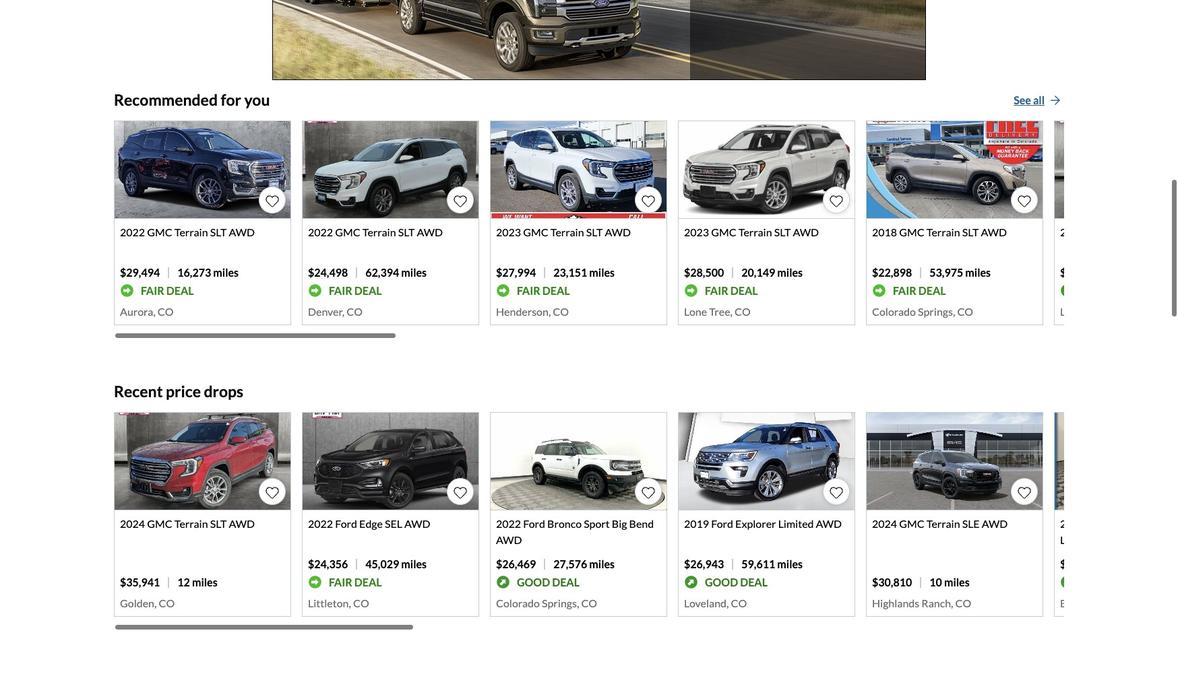 Task type: describe. For each thing, give the bounding box(es) containing it.
gmc for colorado
[[899, 223, 925, 236]]

2024 gmc terrain slt awd image
[[115, 411, 291, 508]]

colorado springs, co for fair
[[872, 303, 973, 316]]

miles for 16,273 miles
[[213, 264, 239, 277]]

slt for 53,975
[[962, 223, 979, 236]]

aurora, co
[[120, 303, 174, 316]]

59,611
[[742, 556, 775, 568]]

awd for 16,273 miles
[[229, 223, 255, 236]]

fair deal for $24,356
[[329, 573, 382, 586]]

$39,883
[[1060, 556, 1100, 568]]

deal for 27,576 miles
[[552, 573, 580, 586]]

53,975 miles
[[930, 264, 991, 277]]

2022 ford edge sel awd
[[308, 515, 430, 528]]

2019
[[684, 515, 709, 528]]

10 miles
[[930, 574, 970, 587]]

awd for 59,611 miles
[[816, 515, 842, 528]]

see all
[[1014, 91, 1045, 104]]

12 miles
[[177, 574, 217, 587]]

loveland,
[[684, 595, 729, 608]]

gmc up $30,810
[[899, 515, 925, 528]]

2022 ford bronco sport big bend awd image
[[491, 411, 667, 508]]

littleton, co for gmc
[[1060, 303, 1121, 316]]

2022 for $26,469
[[496, 515, 521, 528]]

2023 gmc terrain sle aw
[[1060, 223, 1178, 236]]

20,149 miles
[[742, 264, 803, 277]]

awd for 53,975 miles
[[981, 223, 1007, 236]]

henderson, co
[[496, 303, 569, 316]]

awd for 23,151 miles
[[605, 223, 631, 236]]

$22,898
[[872, 264, 912, 277]]

$28,500
[[684, 264, 724, 277]]

see
[[1014, 91, 1031, 104]]

slt for 23,151
[[586, 223, 603, 236]]

h
[[1176, 515, 1178, 528]]

59,611 miles
[[742, 556, 803, 568]]

2022 ford bronco sport big bend awd
[[496, 515, 654, 544]]

fair for $24,498
[[329, 282, 352, 294]]

$24,356
[[308, 556, 348, 568]]

terrain for aurora, co
[[174, 223, 208, 236]]

awd inside 2022 ford bronco sport big bend awd
[[496, 531, 522, 544]]

miles for 20,149 miles
[[777, 264, 803, 277]]

fair for $27,994
[[517, 282, 540, 294]]

2019 ford explorer limited awd
[[684, 515, 842, 528]]

2022 gmc terrain slt awd image for 62,394
[[303, 119, 479, 216]]

fair deal for $27,994
[[517, 282, 570, 294]]

brighton, co
[[1060, 595, 1122, 608]]

2023 for henderson,
[[496, 223, 521, 236]]

deal for 59,611 miles
[[740, 573, 768, 586]]

2024 gmc terrain sle awd
[[872, 515, 1008, 528]]

27,576
[[554, 556, 587, 568]]

good for $26,469
[[517, 573, 550, 586]]

2019 ford explorer limited awd image
[[679, 411, 855, 508]]

16,273
[[177, 264, 211, 277]]

gmc up $35,941
[[147, 515, 172, 528]]

$24,498
[[308, 264, 348, 277]]

gmc for henderson,
[[523, 223, 548, 236]]

gmc for denver,
[[335, 223, 360, 236]]

highlands ranch, co
[[872, 595, 971, 608]]

deal for 20,149 miles
[[731, 282, 758, 294]]

colorado for good deal
[[496, 595, 540, 608]]

fair for $29,494
[[141, 282, 164, 294]]

explorer
[[735, 515, 776, 528]]

all
[[1033, 91, 1045, 104]]

drops
[[204, 380, 243, 399]]

fair for $28,500
[[705, 282, 728, 294]]

sport for h
[[1148, 515, 1174, 528]]

terrain up 10 miles on the bottom of the page
[[927, 515, 960, 528]]

awd for 62,394 miles
[[417, 223, 443, 236]]

terrain for henderson, co
[[551, 223, 584, 236]]

henderson,
[[496, 303, 551, 316]]

$27,698
[[1060, 264, 1100, 277]]

golden, co
[[120, 595, 175, 608]]

good deal for 59,611
[[705, 573, 768, 586]]

2024 for 2024 gmc terrain slt awd
[[120, 515, 145, 528]]

sle for awd
[[962, 515, 980, 528]]

ford for $26,943
[[711, 515, 733, 528]]

53,975
[[930, 264, 963, 277]]

colorado springs, co for good
[[496, 595, 597, 608]]

good for $26,943
[[705, 573, 738, 586]]

price
[[166, 380, 201, 399]]

fair for $22,898
[[893, 282, 917, 294]]

ford inside 2023 ford bronco sport h
[[1087, 515, 1110, 528]]

edge
[[359, 515, 383, 528]]

$30,810
[[872, 574, 912, 587]]

slt for 16,273
[[210, 223, 227, 236]]

recent price drops
[[114, 380, 243, 399]]

2022 gmc terrain slt awd for 16,273 miles
[[120, 223, 255, 236]]

2023 ford bronco sport h
[[1060, 515, 1178, 544]]

you
[[244, 88, 270, 107]]

deal for 62,394 miles
[[354, 282, 382, 294]]

ford for $24,356
[[335, 515, 357, 528]]

2023 gmc terrain slt awd image for 23,151
[[491, 119, 667, 216]]

springs, for fair deal
[[918, 303, 955, 316]]

2022 for $24,498
[[308, 223, 333, 236]]

$26,469
[[496, 556, 536, 568]]

deal for 23,151 miles
[[542, 282, 570, 294]]

brighton,
[[1060, 595, 1104, 608]]

16,273 miles
[[177, 264, 239, 277]]



Task type: vqa. For each thing, say whether or not it's contained in the screenshot.


Task type: locate. For each thing, give the bounding box(es) containing it.
terrain up 23,151
[[551, 223, 584, 236]]

12
[[177, 574, 190, 587]]

0 horizontal spatial colorado
[[496, 595, 540, 608]]

gmc up $28,500
[[711, 223, 737, 236]]

0 vertical spatial littleton,
[[1060, 303, 1103, 316]]

awd for 45,029 miles
[[404, 515, 430, 528]]

miles for 59,611 miles
[[777, 556, 803, 568]]

miles right 10 at the right of page
[[944, 574, 970, 587]]

ford
[[335, 515, 357, 528], [523, 515, 545, 528], [711, 515, 733, 528], [1087, 515, 1110, 528]]

2022 inside 2022 ford bronco sport big bend awd
[[496, 515, 521, 528]]

2 sport from the left
[[1148, 515, 1174, 528]]

2022 up the $29,494
[[120, 223, 145, 236]]

1 horizontal spatial colorado springs, co
[[872, 303, 973, 316]]

bronco inside 2022 ford bronco sport big bend awd
[[547, 515, 582, 528]]

littleton, co down $24,356
[[308, 595, 369, 608]]

1 horizontal spatial springs,
[[918, 303, 955, 316]]

2022 up $26,469
[[496, 515, 521, 528]]

see all link
[[1011, 88, 1064, 107]]

slt for 12
[[210, 515, 227, 528]]

miles right 62,394
[[401, 264, 427, 277]]

miles right 59,611
[[777, 556, 803, 568]]

littleton, down "$27,698"
[[1060, 303, 1103, 316]]

2 ford from the left
[[523, 515, 545, 528]]

20,149
[[742, 264, 775, 277]]

2022 gmc terrain slt awd for 62,394 miles
[[308, 223, 443, 236]]

ford up $39,883
[[1087, 515, 1110, 528]]

sport
[[584, 515, 610, 528], [1148, 515, 1174, 528]]

good deal down 27,576
[[517, 573, 580, 586]]

$26,943
[[684, 556, 724, 568]]

1 vertical spatial colorado springs, co
[[496, 595, 597, 608]]

2022 gmc terrain slt awd up 16,273
[[120, 223, 255, 236]]

2 2024 from the left
[[872, 515, 897, 528]]

0 horizontal spatial springs,
[[542, 595, 579, 608]]

1 horizontal spatial colorado
[[872, 303, 916, 316]]

2023 for littleton,
[[1060, 223, 1085, 236]]

lone
[[684, 303, 707, 316]]

2022 gmc terrain slt awd image for 16,273
[[115, 119, 291, 216]]

0 vertical spatial springs,
[[918, 303, 955, 316]]

good down $26,469
[[517, 573, 550, 586]]

1 horizontal spatial 2022 gmc terrain slt awd image
[[303, 119, 479, 216]]

fair deal for $22,898
[[893, 282, 946, 294]]

good deal for 27,576
[[517, 573, 580, 586]]

colorado springs, co down 27,576
[[496, 595, 597, 608]]

aurora,
[[120, 303, 156, 316]]

co
[[158, 303, 174, 316], [347, 303, 363, 316], [553, 303, 569, 316], [735, 303, 751, 316], [957, 303, 973, 316], [1105, 303, 1121, 316], [159, 595, 175, 608], [353, 595, 369, 608], [581, 595, 597, 608], [731, 595, 747, 608], [955, 595, 971, 608], [1106, 595, 1122, 608]]

colorado
[[872, 303, 916, 316], [496, 595, 540, 608]]

2022 gmc terrain slt awd image
[[115, 119, 291, 216], [303, 119, 479, 216]]

bronco
[[547, 515, 582, 528], [1112, 515, 1146, 528]]

2023 gmc terrain slt awd up 20,149
[[684, 223, 819, 236]]

terrain for denver, co
[[362, 223, 396, 236]]

good up loveland, co
[[705, 573, 738, 586]]

0 horizontal spatial colorado springs, co
[[496, 595, 597, 608]]

good deal
[[517, 573, 580, 586], [705, 573, 768, 586]]

miles for 10 miles
[[944, 574, 970, 587]]

sport inside 2022 ford bronco sport big bend awd
[[584, 515, 610, 528]]

gmc for lone
[[711, 223, 737, 236]]

bronco for 2023
[[1112, 515, 1146, 528]]

miles right 20,149
[[777, 264, 803, 277]]

1 horizontal spatial littleton,
[[1060, 303, 1103, 316]]

0 vertical spatial colorado
[[872, 303, 916, 316]]

2023 gmc terrain sle awd image
[[1055, 119, 1178, 216]]

1 horizontal spatial 2023 gmc terrain slt awd
[[684, 223, 819, 236]]

2 bronco from the left
[[1112, 515, 1146, 528]]

littleton, for 2023
[[1060, 303, 1103, 316]]

gmc for littleton,
[[1087, 223, 1113, 236]]

slt up 20,149 miles
[[774, 223, 791, 236]]

1 2024 from the left
[[120, 515, 145, 528]]

awd for 10 miles
[[982, 515, 1008, 528]]

1 2022 gmc terrain slt awd image from the left
[[115, 119, 291, 216]]

sport left h at the right of page
[[1148, 515, 1174, 528]]

2023 gmc terrain slt awd for 23,151 miles
[[496, 223, 631, 236]]

deal down 27,576
[[552, 573, 580, 586]]

terrain up 53,975
[[927, 223, 960, 236]]

fair down the $29,494
[[141, 282, 164, 294]]

miles right 53,975
[[966, 264, 991, 277]]

1 horizontal spatial bronco
[[1112, 515, 1146, 528]]

terrain for littleton, co
[[1115, 223, 1148, 236]]

2 good deal from the left
[[705, 573, 768, 586]]

fair deal
[[141, 282, 194, 294], [329, 282, 382, 294], [517, 282, 570, 294], [705, 282, 758, 294], [893, 282, 946, 294], [329, 573, 382, 586]]

1 horizontal spatial good deal
[[705, 573, 768, 586]]

ford right 2019
[[711, 515, 733, 528]]

0 horizontal spatial sle
[[962, 515, 980, 528]]

slt up 62,394 miles
[[398, 223, 415, 236]]

deal for 45,029 miles
[[354, 573, 382, 586]]

deal
[[166, 282, 194, 294], [354, 282, 382, 294], [542, 282, 570, 294], [731, 282, 758, 294], [919, 282, 946, 294], [354, 573, 382, 586], [552, 573, 580, 586], [740, 573, 768, 586]]

23,151 miles
[[554, 264, 615, 277]]

slt up 16,273 miles
[[210, 223, 227, 236]]

1 vertical spatial colorado
[[496, 595, 540, 608]]

$27,994
[[496, 264, 536, 277]]

awd
[[229, 223, 255, 236], [417, 223, 443, 236], [605, 223, 631, 236], [793, 223, 819, 236], [981, 223, 1007, 236], [229, 515, 255, 528], [404, 515, 430, 528], [816, 515, 842, 528], [982, 515, 1008, 528], [496, 531, 522, 544]]

sle
[[1150, 223, 1168, 236], [962, 515, 980, 528]]

tree,
[[709, 303, 733, 316]]

terrain up 20,149
[[739, 223, 772, 236]]

2023 ford bronco sport heritage limited 4wd image
[[1055, 411, 1178, 508]]

littleton, co for ford
[[308, 595, 369, 608]]

slt for 62,394
[[398, 223, 415, 236]]

slt for 20,149
[[774, 223, 791, 236]]

colorado down $26,469
[[496, 595, 540, 608]]

fair deal for $28,500
[[705, 282, 758, 294]]

terrain up 16,273
[[174, 223, 208, 236]]

advertisement element
[[272, 0, 926, 78]]

0 vertical spatial littleton, co
[[1060, 303, 1121, 316]]

ford left the edge
[[335, 515, 357, 528]]

62,394
[[366, 264, 399, 277]]

1 vertical spatial sle
[[962, 515, 980, 528]]

2022 gmc terrain slt awd up 62,394
[[308, 223, 443, 236]]

1 ford from the left
[[335, 515, 357, 528]]

awd for 20,149 miles
[[793, 223, 819, 236]]

ford inside 2022 ford bronco sport big bend awd
[[523, 515, 545, 528]]

2022 ford edge sel awd image
[[303, 411, 479, 508]]

2022 for $24,356
[[308, 515, 333, 528]]

fair up lone tree, co
[[705, 282, 728, 294]]

deal down 62,394
[[354, 282, 382, 294]]

sle up 10 miles on the bottom of the page
[[962, 515, 980, 528]]

deal down 20,149
[[731, 282, 758, 294]]

terrain
[[174, 223, 208, 236], [362, 223, 396, 236], [551, 223, 584, 236], [739, 223, 772, 236], [927, 223, 960, 236], [1115, 223, 1148, 236], [174, 515, 208, 528], [927, 515, 960, 528]]

fair deal up tree,
[[705, 282, 758, 294]]

1 vertical spatial littleton, co
[[308, 595, 369, 608]]

0 horizontal spatial 2022 gmc terrain slt awd image
[[115, 119, 291, 216]]

0 horizontal spatial littleton,
[[308, 595, 351, 608]]

deal down 59,611
[[740, 573, 768, 586]]

2018 gmc terrain slt awd image
[[867, 119, 1043, 216]]

bronco for 2022
[[547, 515, 582, 528]]

gmc up "$27,698"
[[1087, 223, 1113, 236]]

fair
[[141, 282, 164, 294], [329, 282, 352, 294], [517, 282, 540, 294], [705, 282, 728, 294], [893, 282, 917, 294], [329, 573, 352, 586]]

miles for 53,975 miles
[[966, 264, 991, 277]]

1 horizontal spatial littleton, co
[[1060, 303, 1121, 316]]

0 horizontal spatial good
[[517, 573, 550, 586]]

miles right 23,151
[[589, 264, 615, 277]]

2023 gmc terrain slt awd image
[[491, 119, 667, 216], [679, 119, 855, 216]]

colorado springs, co
[[872, 303, 973, 316], [496, 595, 597, 608]]

slt up the 12 miles
[[210, 515, 227, 528]]

good deal down 59,611
[[705, 573, 768, 586]]

4 ford from the left
[[1087, 515, 1110, 528]]

gmc right 2018
[[899, 223, 925, 236]]

bronco inside 2023 ford bronco sport h
[[1112, 515, 1146, 528]]

awd for 12 miles
[[229, 515, 255, 528]]

slt
[[210, 223, 227, 236], [398, 223, 415, 236], [586, 223, 603, 236], [774, 223, 791, 236], [962, 223, 979, 236], [210, 515, 227, 528]]

0 horizontal spatial 2024
[[120, 515, 145, 528]]

1 good deal from the left
[[517, 573, 580, 586]]

loveland, co
[[684, 595, 747, 608]]

1 vertical spatial springs,
[[542, 595, 579, 608]]

littleton, down $24,356
[[308, 595, 351, 608]]

1 vertical spatial littleton,
[[308, 595, 351, 608]]

miles for 27,576 miles
[[589, 556, 615, 568]]

1 horizontal spatial good
[[705, 573, 738, 586]]

2023 up $28,500
[[684, 223, 709, 236]]

2023 gmc terrain slt awd image for 20,149
[[679, 119, 855, 216]]

sport inside 2023 ford bronco sport h
[[1148, 515, 1174, 528]]

0 horizontal spatial 2023 gmc terrain slt awd
[[496, 223, 631, 236]]

$35,941
[[120, 574, 160, 587]]

2023
[[496, 223, 521, 236], [684, 223, 709, 236], [1060, 223, 1085, 236], [1060, 515, 1085, 528]]

gmc up $27,994
[[523, 223, 548, 236]]

2024
[[120, 515, 145, 528], [872, 515, 897, 528]]

0 vertical spatial sle
[[1150, 223, 1168, 236]]

2023 gmc terrain slt awd
[[496, 223, 631, 236], [684, 223, 819, 236]]

deal down 53,975
[[919, 282, 946, 294]]

fair up henderson, co
[[517, 282, 540, 294]]

fair deal down 53,975
[[893, 282, 946, 294]]

2022
[[120, 223, 145, 236], [308, 223, 333, 236], [308, 515, 333, 528], [496, 515, 521, 528]]

fair down $24,356
[[329, 573, 352, 586]]

deal for 53,975 miles
[[919, 282, 946, 294]]

2 2022 gmc terrain slt awd from the left
[[308, 223, 443, 236]]

2018
[[872, 223, 897, 236]]

2023 for lone
[[684, 223, 709, 236]]

2022 for $29,494
[[120, 223, 145, 236]]

littleton, for 2022
[[308, 595, 351, 608]]

2023 up $27,994
[[496, 223, 521, 236]]

1 horizontal spatial sle
[[1150, 223, 1168, 236]]

2023 gmc terrain slt awd for 20,149 miles
[[684, 223, 819, 236]]

miles right 27,576
[[589, 556, 615, 568]]

0 horizontal spatial sport
[[584, 515, 610, 528]]

gmc up "$24,498"
[[335, 223, 360, 236]]

limited
[[778, 515, 814, 528]]

2022 up $24,356
[[308, 515, 333, 528]]

sport for big
[[584, 515, 610, 528]]

miles for 12 miles
[[192, 574, 217, 587]]

2023 up "$27,698"
[[1060, 223, 1085, 236]]

2018 gmc terrain slt awd
[[872, 223, 1007, 236]]

3 ford from the left
[[711, 515, 733, 528]]

lone tree, co
[[684, 303, 751, 316]]

fair down the $22,898
[[893, 282, 917, 294]]

45,029 miles
[[366, 556, 427, 568]]

fair deal up aurora, co
[[141, 282, 194, 294]]

ranch,
[[922, 595, 953, 608]]

slt up 23,151 miles in the top of the page
[[586, 223, 603, 236]]

littleton, co down "$27,698"
[[1060, 303, 1121, 316]]

2023 gmc terrain slt awd up 23,151
[[496, 223, 631, 236]]

miles right 16,273
[[213, 264, 239, 277]]

2 2023 gmc terrain slt awd image from the left
[[679, 119, 855, 216]]

fair deal up henderson, co
[[517, 282, 570, 294]]

gmc
[[147, 223, 172, 236], [335, 223, 360, 236], [523, 223, 548, 236], [711, 223, 737, 236], [899, 223, 925, 236], [1087, 223, 1113, 236], [147, 515, 172, 528], [899, 515, 925, 528]]

fair down "$24,498"
[[329, 282, 352, 294]]

littleton, co
[[1060, 303, 1121, 316], [308, 595, 369, 608]]

2023 up $39,883
[[1060, 515, 1085, 528]]

miles
[[213, 264, 239, 277], [401, 264, 427, 277], [589, 264, 615, 277], [777, 264, 803, 277], [966, 264, 991, 277], [401, 556, 427, 568], [589, 556, 615, 568], [777, 556, 803, 568], [192, 574, 217, 587], [944, 574, 970, 587]]

fair deal down 45,029
[[329, 573, 382, 586]]

miles right 45,029
[[401, 556, 427, 568]]

0 vertical spatial colorado springs, co
[[872, 303, 973, 316]]

ford for $26,469
[[523, 515, 545, 528]]

1 bronco from the left
[[547, 515, 582, 528]]

2023 for brighton,
[[1060, 515, 1085, 528]]

2024 up $35,941
[[120, 515, 145, 528]]

sport left big
[[584, 515, 610, 528]]

ford up $26,469
[[523, 515, 545, 528]]

1 2023 gmc terrain slt awd from the left
[[496, 223, 631, 236]]

bronco left h at the right of page
[[1112, 515, 1146, 528]]

2024 up $30,810
[[872, 515, 897, 528]]

27,576 miles
[[554, 556, 615, 568]]

fair deal for $29,494
[[141, 282, 194, 294]]

0 horizontal spatial 2022 gmc terrain slt awd
[[120, 223, 255, 236]]

fair deal up denver, co
[[329, 282, 382, 294]]

terrain for colorado springs, co
[[927, 223, 960, 236]]

colorado down the $22,898
[[872, 303, 916, 316]]

see all image
[[1050, 93, 1061, 103]]

recent
[[114, 380, 163, 399]]

1 horizontal spatial 2024
[[872, 515, 897, 528]]

for
[[221, 88, 241, 107]]

deal for 16,273 miles
[[166, 282, 194, 294]]

1 sport from the left
[[584, 515, 610, 528]]

terrain left aw
[[1115, 223, 1148, 236]]

2 2023 gmc terrain slt awd from the left
[[684, 223, 819, 236]]

2022 gmc terrain slt awd
[[120, 223, 255, 236], [308, 223, 443, 236]]

deal down 23,151
[[542, 282, 570, 294]]

2022 up "$24,498"
[[308, 223, 333, 236]]

1 2022 gmc terrain slt awd from the left
[[120, 223, 255, 236]]

recommended
[[114, 88, 218, 107]]

deal down 45,029
[[354, 573, 382, 586]]

1 2023 gmc terrain slt awd image from the left
[[491, 119, 667, 216]]

miles right '12'
[[192, 574, 217, 587]]

1 horizontal spatial sport
[[1148, 515, 1174, 528]]

1 horizontal spatial 2022 gmc terrain slt awd
[[308, 223, 443, 236]]

0 horizontal spatial littleton, co
[[308, 595, 369, 608]]

2 good from the left
[[705, 573, 738, 586]]

terrain up the 12 miles
[[174, 515, 208, 528]]

0 horizontal spatial good deal
[[517, 573, 580, 586]]

golden,
[[120, 595, 157, 608]]

deal down 16,273
[[166, 282, 194, 294]]

aw
[[1170, 223, 1178, 236]]

good
[[517, 573, 550, 586], [705, 573, 738, 586]]

fair deal for $24,498
[[329, 282, 382, 294]]

bronco up 27,576
[[547, 515, 582, 528]]

fair for $24,356
[[329, 573, 352, 586]]

slt up the 53,975 miles
[[962, 223, 979, 236]]

gmc for aurora,
[[147, 223, 172, 236]]

miles for 62,394 miles
[[401, 264, 427, 277]]

springs, for good deal
[[542, 595, 579, 608]]

$29,494
[[120, 264, 160, 277]]

2024 gmc terrain slt awd
[[120, 515, 255, 528]]

sle left aw
[[1150, 223, 1168, 236]]

springs,
[[918, 303, 955, 316], [542, 595, 579, 608]]

denver, co
[[308, 303, 363, 316]]

recommended for you
[[114, 88, 270, 107]]

denver,
[[308, 303, 345, 316]]

highlands
[[872, 595, 920, 608]]

miles for 23,151 miles
[[589, 264, 615, 277]]

23,151
[[554, 264, 587, 277]]

big
[[612, 515, 627, 528]]

terrain for lone tree, co
[[739, 223, 772, 236]]

gmc up the $29,494
[[147, 223, 172, 236]]

2024 for 2024 gmc terrain sle awd
[[872, 515, 897, 528]]

miles for 45,029 miles
[[401, 556, 427, 568]]

colorado for fair deal
[[872, 303, 916, 316]]

colorado springs, co down 53,975
[[872, 303, 973, 316]]

62,394 miles
[[366, 264, 427, 277]]

1 good from the left
[[517, 573, 550, 586]]

springs, down 53,975
[[918, 303, 955, 316]]

1 horizontal spatial 2023 gmc terrain slt awd image
[[679, 119, 855, 216]]

terrain up 62,394
[[362, 223, 396, 236]]

0 horizontal spatial 2023 gmc terrain slt awd image
[[491, 119, 667, 216]]

2 2022 gmc terrain slt awd image from the left
[[303, 119, 479, 216]]

sel
[[385, 515, 402, 528]]

2023 inside 2023 ford bronco sport h
[[1060, 515, 1085, 528]]

sle for aw
[[1150, 223, 1168, 236]]

springs, down 27,576
[[542, 595, 579, 608]]

2024 gmc terrain sle awd image
[[867, 411, 1043, 508]]

littleton,
[[1060, 303, 1103, 316], [308, 595, 351, 608]]

45,029
[[366, 556, 399, 568]]

10
[[930, 574, 942, 587]]

0 horizontal spatial bronco
[[547, 515, 582, 528]]

bend
[[629, 515, 654, 528]]



